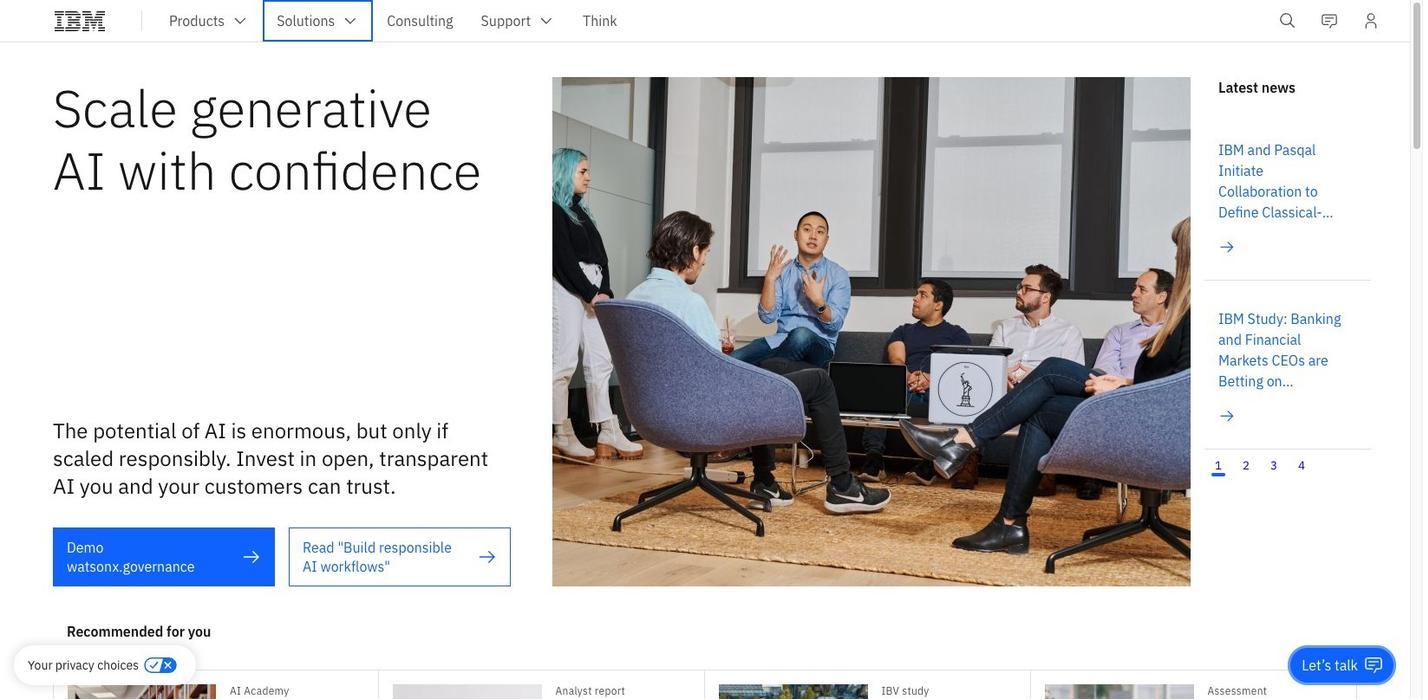 Task type: locate. For each thing, give the bounding box(es) containing it.
let's talk element
[[1302, 657, 1358, 676]]

your privacy choices element
[[28, 657, 139, 676]]



